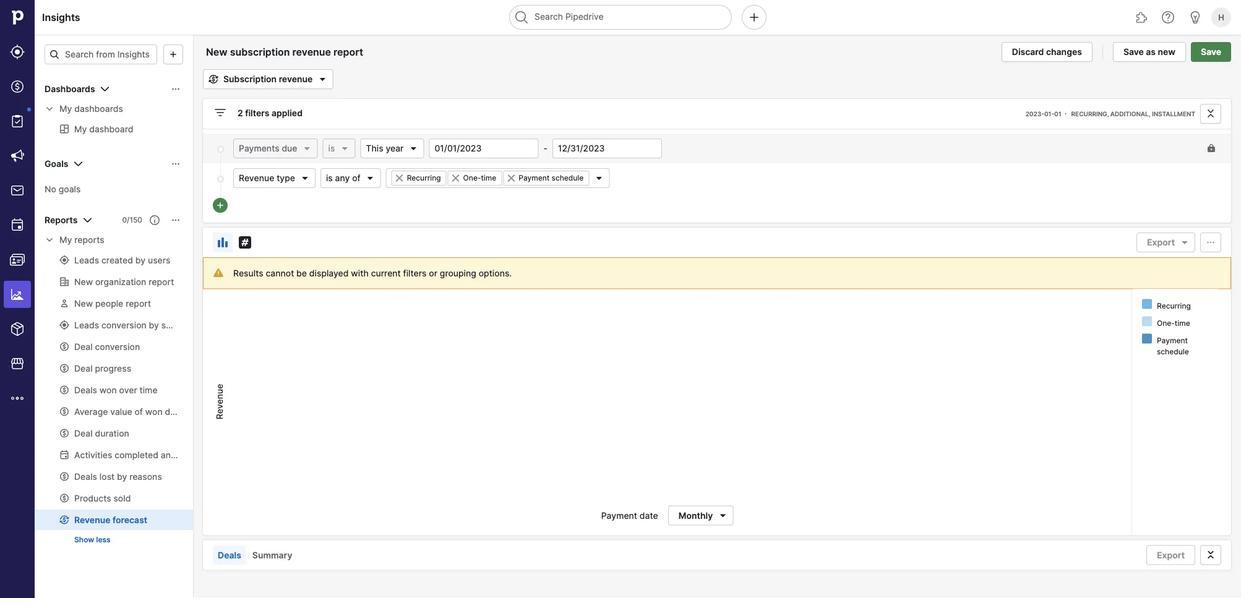 Task type: locate. For each thing, give the bounding box(es) containing it.
0 horizontal spatial time
[[481, 174, 497, 183]]

0 vertical spatial schedule
[[552, 174, 584, 183]]

0 vertical spatial dashboards
[[45, 84, 95, 94]]

reports
[[45, 215, 78, 226], [74, 235, 104, 245]]

goals
[[45, 159, 68, 169], [59, 184, 81, 194]]

color secondary image
[[45, 104, 54, 114], [45, 235, 54, 245]]

show less button
[[69, 533, 116, 548]]

1 vertical spatial my
[[59, 235, 72, 245]]

schedule
[[552, 174, 584, 183], [1157, 347, 1189, 356]]

0 vertical spatial color secondary image
[[45, 104, 54, 114]]

1 horizontal spatial mm/dd/yyyy text field
[[553, 139, 662, 158]]

payment
[[519, 174, 550, 183], [1157, 336, 1188, 345], [601, 511, 637, 521]]

color secondary image for my reports
[[45, 235, 54, 245]]

0 vertical spatial filters
[[245, 108, 270, 119]]

1 vertical spatial export button
[[1147, 546, 1196, 565]]

discard changes
[[1012, 47, 1082, 57]]

my right "color undefined" icon
[[59, 104, 72, 114]]

filters left or
[[403, 268, 427, 278]]

filters
[[245, 108, 270, 119], [403, 268, 427, 278]]

color primary image inside monthly button
[[716, 511, 730, 521]]

export button
[[1137, 233, 1196, 253], [1147, 546, 1196, 565]]

0 vertical spatial export
[[1147, 237, 1175, 248]]

1 vertical spatial payment
[[1157, 336, 1188, 345]]

payment schedule
[[519, 174, 584, 183], [1157, 336, 1189, 356]]

my
[[59, 104, 72, 114], [59, 235, 72, 245]]

MM/DD/YYYY text field
[[429, 139, 539, 158], [553, 139, 662, 158]]

save as new button
[[1113, 42, 1186, 62]]

recurring
[[407, 174, 441, 183], [1157, 301, 1191, 310]]

of
[[352, 173, 361, 183]]

contacts image
[[10, 253, 25, 267]]

deals image
[[10, 79, 25, 94]]

0 vertical spatial one-time
[[463, 174, 497, 183]]

this
[[366, 143, 383, 154]]

new
[[1158, 47, 1176, 57]]

revenue
[[239, 173, 274, 183], [214, 384, 225, 420]]

1 vertical spatial dashboards
[[74, 104, 123, 114]]

1 color secondary image from the top
[[45, 104, 54, 114]]

campaigns image
[[10, 149, 25, 163]]

revenue
[[279, 74, 313, 84]]

1 vertical spatial recurring
[[1157, 301, 1191, 310]]

export
[[1147, 237, 1175, 248], [1157, 550, 1185, 561]]

1 vertical spatial color secondary image
[[45, 235, 54, 245]]

1 horizontal spatial one-
[[1157, 319, 1175, 328]]

1 my from the top
[[59, 104, 72, 114]]

color secondary image right "color undefined" icon
[[45, 104, 54, 114]]

color warning image
[[214, 268, 223, 278]]

displayed
[[309, 268, 349, 278]]

1 vertical spatial is
[[326, 173, 333, 183]]

1 horizontal spatial revenue
[[239, 173, 274, 183]]

2 horizontal spatial payment
[[1157, 336, 1188, 345]]

0 vertical spatial my
[[59, 104, 72, 114]]

color secondary image left my reports
[[45, 235, 54, 245]]

0 vertical spatial payment schedule
[[519, 174, 584, 183]]

0 horizontal spatial schedule
[[552, 174, 584, 183]]

sales inbox image
[[10, 183, 25, 198]]

save for save as new
[[1124, 47, 1144, 57]]

any
[[335, 173, 350, 183]]

0 horizontal spatial payment schedule
[[519, 174, 584, 183]]

revenue type
[[239, 173, 295, 183]]

one-time
[[463, 174, 497, 183], [1157, 319, 1191, 328]]

subscription
[[223, 74, 277, 84]]

my down no goals
[[59, 235, 72, 245]]

mm/dd/yyyy text field left -
[[429, 139, 539, 158]]

reports down no goals
[[74, 235, 104, 245]]

goals up no
[[45, 159, 68, 169]]

0 vertical spatial goals
[[45, 159, 68, 169]]

no
[[45, 184, 56, 194]]

reports up my reports
[[45, 215, 78, 226]]

insights
[[42, 11, 80, 23]]

dashboards button
[[35, 79, 193, 99]]

monthly button
[[668, 506, 734, 526]]

installment
[[1152, 110, 1196, 118]]

subscription revenue
[[223, 74, 313, 84]]

2 save from the left
[[1201, 47, 1222, 57]]

additional,
[[1111, 110, 1151, 118]]

color primary image inside is field
[[340, 144, 350, 153]]

0 horizontal spatial one-time
[[463, 174, 497, 183]]

revenue inside popup button
[[239, 173, 274, 183]]

1 horizontal spatial payment
[[601, 511, 637, 521]]

0 vertical spatial recurring
[[407, 174, 441, 183]]

2 color secondary image from the top
[[45, 235, 54, 245]]

is inside popup button
[[326, 173, 333, 183]]

be
[[297, 268, 307, 278]]

activities image
[[10, 218, 25, 233]]

one-
[[463, 174, 481, 183], [1157, 319, 1175, 328]]

discard changes button
[[1002, 42, 1093, 62]]

0 vertical spatial revenue
[[239, 173, 274, 183]]

1 vertical spatial one-
[[1157, 319, 1175, 328]]

revenue for revenue
[[214, 384, 225, 420]]

color primary image inside export button
[[1178, 238, 1193, 248]]

1 horizontal spatial filters
[[403, 268, 427, 278]]

0 horizontal spatial payment
[[519, 174, 550, 183]]

0 horizontal spatial mm/dd/yyyy text field
[[429, 139, 539, 158]]

mm/dd/yyyy text field right -
[[553, 139, 662, 158]]

2 my from the top
[[59, 235, 72, 245]]

save left as
[[1124, 47, 1144, 57]]

save down h button
[[1201, 47, 1222, 57]]

Payments due field
[[233, 139, 318, 158]]

filters right the 2
[[245, 108, 270, 119]]

applied
[[272, 108, 303, 119]]

1 horizontal spatial payment schedule
[[1157, 336, 1189, 356]]

is left any
[[326, 173, 333, 183]]

0 vertical spatial is
[[328, 143, 335, 154]]

sales assistant image
[[1188, 10, 1203, 25]]

time
[[481, 174, 497, 183], [1175, 319, 1191, 328]]

menu item
[[0, 277, 35, 312]]

1 vertical spatial revenue
[[214, 384, 225, 420]]

1 vertical spatial schedule
[[1157, 347, 1189, 356]]

None field
[[386, 168, 610, 188]]

is up is any of
[[328, 143, 335, 154]]

grouping
[[440, 268, 476, 278]]

color primary image
[[315, 72, 330, 87], [213, 105, 228, 120], [1204, 109, 1219, 119], [71, 157, 86, 171], [171, 159, 181, 169], [300, 173, 310, 183], [366, 173, 375, 183], [506, 173, 516, 183], [171, 215, 181, 225], [238, 235, 253, 250], [1204, 238, 1219, 248]]

2 filters applied
[[238, 108, 303, 119]]

this year
[[366, 143, 404, 154]]

year
[[386, 143, 404, 154]]

color primary image
[[50, 50, 59, 59], [166, 50, 181, 59], [206, 74, 221, 84], [98, 82, 112, 97], [171, 84, 181, 94], [302, 144, 312, 153], [340, 144, 350, 153], [409, 144, 419, 153], [395, 173, 405, 183], [451, 173, 461, 183], [594, 173, 604, 183], [80, 213, 95, 228], [150, 215, 160, 225], [215, 235, 230, 250], [1178, 238, 1193, 248], [716, 511, 730, 521], [1204, 550, 1219, 560]]

save button
[[1191, 42, 1232, 62]]

1 vertical spatial one-time
[[1157, 319, 1191, 328]]

my reports
[[59, 235, 104, 245]]

1 save from the left
[[1124, 47, 1144, 57]]

save
[[1124, 47, 1144, 57], [1201, 47, 1222, 57]]

0 horizontal spatial one-
[[463, 174, 481, 183]]

is for is any of
[[326, 173, 333, 183]]

dashboards down dashboards button
[[74, 104, 123, 114]]

quick add image
[[747, 10, 762, 25]]

0 vertical spatial one-
[[463, 174, 481, 183]]

dashboards up my dashboards
[[45, 84, 95, 94]]

1 horizontal spatial schedule
[[1157, 347, 1189, 356]]

0 horizontal spatial revenue
[[214, 384, 225, 420]]

color secondary image
[[1207, 144, 1217, 153]]

goals right no
[[59, 184, 81, 194]]

0/150
[[122, 216, 142, 225]]

dashboards
[[45, 84, 95, 94], [74, 104, 123, 114]]

monthly
[[679, 511, 713, 521]]

with
[[351, 268, 369, 278]]

01-
[[1045, 110, 1055, 118]]

1 horizontal spatial time
[[1175, 319, 1191, 328]]

0 horizontal spatial save
[[1124, 47, 1144, 57]]

type
[[277, 173, 295, 183]]

1 horizontal spatial recurring
[[1157, 301, 1191, 310]]

2023-01-01
[[1026, 110, 1062, 118]]

Revenue type field
[[233, 168, 316, 188]]

discard
[[1012, 47, 1044, 57]]

deals
[[218, 550, 241, 561]]

0 vertical spatial export button
[[1137, 233, 1196, 253]]

1 horizontal spatial save
[[1201, 47, 1222, 57]]

0 vertical spatial time
[[481, 174, 497, 183]]

1 vertical spatial time
[[1175, 319, 1191, 328]]

menu
[[0, 0, 35, 598]]

1 horizontal spatial one-time
[[1157, 319, 1191, 328]]

is
[[328, 143, 335, 154], [326, 173, 333, 183]]

results
[[233, 268, 263, 278]]

color primary image inside this year popup button
[[409, 144, 419, 153]]

summary
[[252, 550, 292, 561]]

summary button
[[247, 546, 297, 565]]

date
[[640, 511, 658, 521]]



Task type: vqa. For each thing, say whether or not it's contained in the screenshot.
try
no



Task type: describe. For each thing, give the bounding box(es) containing it.
is field
[[323, 139, 355, 158]]

2
[[238, 108, 243, 119]]

goals button
[[35, 154, 193, 174]]

h button
[[1209, 5, 1234, 30]]

Search from Insights text field
[[45, 45, 157, 64]]

color primary inverted image
[[215, 201, 225, 210]]

This year field
[[360, 139, 424, 158]]

products image
[[10, 322, 25, 337]]

h
[[1219, 12, 1225, 22]]

deals button
[[213, 546, 246, 565]]

revenue type button
[[233, 168, 316, 188]]

goals inside button
[[45, 159, 68, 169]]

2 vertical spatial payment
[[601, 511, 637, 521]]

is any of field
[[321, 168, 381, 188]]

color primary image inside subscription revenue button
[[315, 72, 330, 87]]

1 vertical spatial reports
[[74, 235, 104, 245]]

results cannot be displayed with current filters or grouping options.
[[233, 268, 512, 278]]

cannot
[[266, 268, 294, 278]]

color secondary image for my dashboards
[[45, 104, 54, 114]]

quick help image
[[1161, 10, 1176, 25]]

due
[[282, 143, 297, 154]]

0 horizontal spatial recurring
[[407, 174, 441, 183]]

my for my dashboards
[[59, 104, 72, 114]]

this year button
[[360, 139, 424, 158]]

my dashboards
[[59, 104, 123, 114]]

marketplace image
[[10, 356, 25, 371]]

more image
[[10, 391, 25, 406]]

1 vertical spatial goals
[[59, 184, 81, 194]]

payments due
[[239, 143, 297, 154]]

none field containing recurring
[[386, 168, 610, 188]]

changes
[[1046, 47, 1082, 57]]

0 vertical spatial payment
[[519, 174, 550, 183]]

2 mm/dd/yyyy text field from the left
[[553, 139, 662, 158]]

recurring, additional, installment
[[1072, 110, 1196, 118]]

as
[[1146, 47, 1156, 57]]

payments
[[239, 143, 279, 154]]

color primary image inside revenue type popup button
[[300, 173, 310, 183]]

current
[[371, 268, 401, 278]]

recurring,
[[1072, 110, 1109, 118]]

color primary image inside the payments due field
[[302, 144, 312, 153]]

insights image
[[10, 287, 25, 302]]

1 mm/dd/yyyy text field from the left
[[429, 139, 539, 158]]

no goals
[[45, 184, 81, 194]]

my for my reports
[[59, 235, 72, 245]]

is for is
[[328, 143, 335, 154]]

save as new
[[1124, 47, 1176, 57]]

home image
[[8, 8, 27, 27]]

New subscription revenue report field
[[203, 44, 387, 60]]

save for save
[[1201, 47, 1222, 57]]

options.
[[479, 268, 512, 278]]

less
[[96, 536, 111, 545]]

Search Pipedrive field
[[509, 5, 732, 30]]

2023-
[[1026, 110, 1045, 118]]

1 vertical spatial export
[[1157, 550, 1185, 561]]

1 vertical spatial filters
[[403, 268, 427, 278]]

-
[[544, 143, 548, 154]]

is any of
[[326, 173, 361, 183]]

or
[[429, 268, 438, 278]]

subscription revenue button
[[203, 69, 333, 89]]

0 horizontal spatial filters
[[245, 108, 270, 119]]

color undefined image
[[10, 114, 25, 129]]

payment date
[[601, 511, 658, 521]]

dashboards inside dashboards button
[[45, 84, 95, 94]]

revenue for revenue type
[[239, 173, 274, 183]]

1 vertical spatial payment schedule
[[1157, 336, 1189, 356]]

0 vertical spatial reports
[[45, 215, 78, 226]]

color primary image inside the is any of popup button
[[366, 173, 375, 183]]

leads image
[[10, 45, 25, 59]]

show
[[74, 536, 94, 545]]

show less
[[74, 536, 111, 545]]

is any of button
[[321, 168, 381, 188]]

color primary image inside subscription revenue button
[[206, 74, 221, 84]]

01
[[1055, 110, 1062, 118]]



